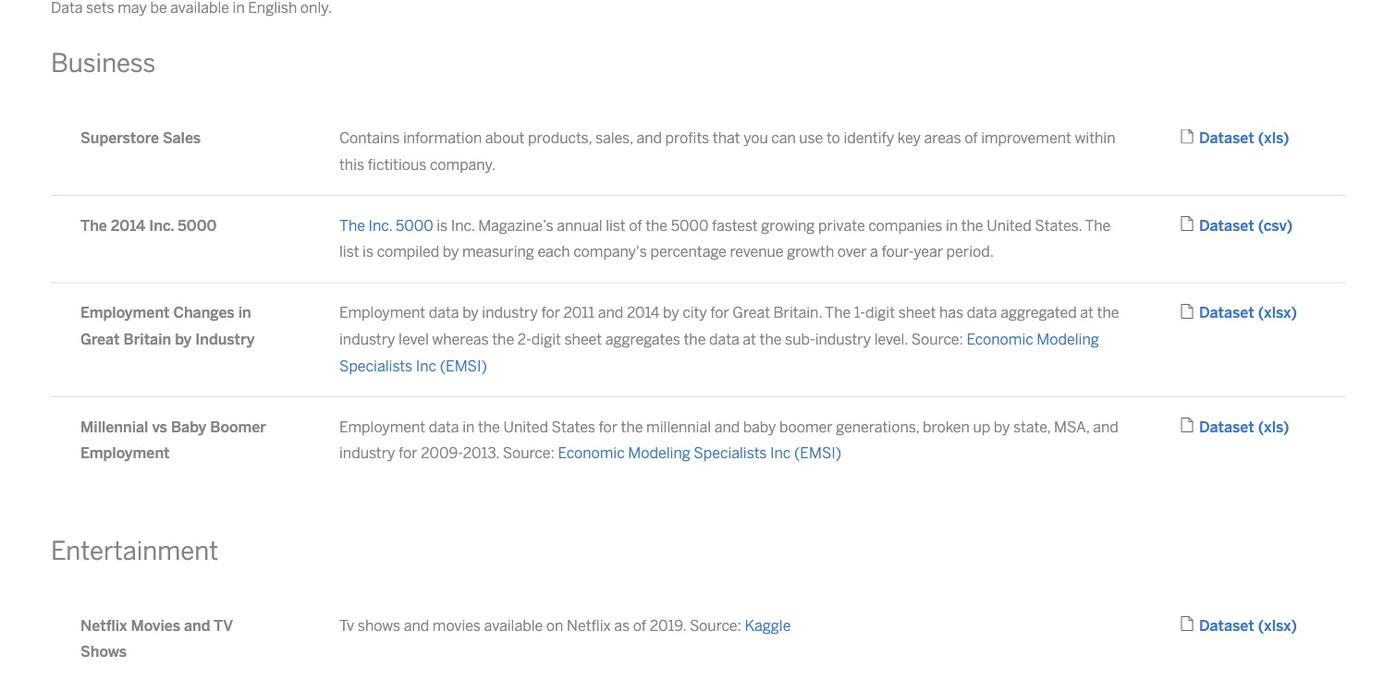 Task type: vqa. For each thing, say whether or not it's contained in the screenshot.
Logo
no



Task type: describe. For each thing, give the bounding box(es) containing it.
millennial
[[80, 418, 148, 436]]

company's
[[574, 243, 647, 261]]

this
[[339, 156, 364, 173]]

dataset for employment data by industry for 2011 and 2014 by city for great britain. the 1-digit sheet has data aggregated at the industry level whereas the 2-digit sheet aggregates the data at the sub-industry level. source:
[[1200, 304, 1255, 322]]

) for contains information about products, sales, and profits that you can use to identify key areas of improvement within this fictitious company.
[[1284, 129, 1290, 147]]

and left baby
[[715, 418, 740, 436]]

growing
[[761, 217, 815, 234]]

csv
[[1264, 217, 1287, 234]]

states
[[552, 418, 596, 436]]

movies
[[433, 617, 481, 635]]

0 horizontal spatial digit
[[532, 331, 561, 348]]

about
[[485, 129, 525, 147]]

dataset ( csv )
[[1200, 217, 1293, 234]]

vs
[[152, 418, 167, 436]]

employment inside millennial vs baby boomer employment
[[80, 445, 170, 463]]

dataset ( xls ) for employment data in the united states for the millennial and baby boomer generations, broken up by state, msa, and industry for 2009-2013. source:
[[1200, 418, 1290, 436]]

in for employment data in the united states for the millennial and baby boomer generations, broken up by state, msa, and industry for 2009-2013. source:
[[463, 418, 475, 436]]

2 vertical spatial source:
[[690, 617, 742, 635]]

0 horizontal spatial list
[[339, 243, 359, 261]]

sub-
[[785, 331, 815, 348]]

industry down 1-
[[815, 331, 871, 348]]

netflix inside netflix movies and tv shows
[[80, 617, 127, 635]]

0 horizontal spatial sheet
[[565, 331, 602, 348]]

2013.
[[463, 445, 500, 463]]

over
[[838, 243, 867, 261]]

growth
[[787, 243, 834, 261]]

information
[[403, 129, 482, 147]]

tv
[[339, 617, 354, 635]]

magazine's
[[478, 217, 554, 234]]

to
[[827, 129, 841, 147]]

shows
[[80, 644, 127, 661]]

and inside employment data by industry for 2011 and 2014 by city for great britain. the 1-digit sheet has data aggregated at the industry level whereas the 2-digit sheet aggregates the data at the sub-industry level. source:
[[598, 304, 624, 322]]

level
[[399, 331, 429, 348]]

level.
[[875, 331, 908, 348]]

2-
[[518, 331, 532, 348]]

the 2014 inc. 5000
[[80, 217, 217, 234]]

economic modeling specialists inc (emsi) for and
[[558, 445, 842, 463]]

broken
[[923, 418, 970, 436]]

aggregated
[[1001, 304, 1077, 322]]

employment changes in great britain by industry
[[80, 304, 255, 348]]

1 horizontal spatial digit
[[866, 304, 895, 322]]

sales,
[[596, 129, 633, 147]]

within
[[1075, 129, 1116, 147]]

each
[[538, 243, 570, 261]]

(emsi) for by
[[440, 357, 487, 375]]

the down city
[[684, 331, 706, 348]]

the inc. 5000
[[339, 217, 433, 234]]

1-
[[854, 304, 866, 322]]

( for employment data in the united states for the millennial and baby boomer generations, broken up by state, msa, and industry for 2009-2013. source:
[[1259, 418, 1264, 436]]

millennial vs baby boomer employment
[[80, 418, 266, 463]]

baby
[[743, 418, 776, 436]]

by inside is inc. magazine's annual list of the 5000 fastest growing private companies in the united states. the list is compiled by measuring each company's percentage revenue growth over a four-year period.
[[443, 243, 459, 261]]

on
[[546, 617, 564, 635]]

has
[[940, 304, 964, 322]]

the inc. 5000 link
[[339, 217, 433, 234]]

by inside employment data in the united states for the millennial and baby boomer generations, broken up by state, msa, and industry for 2009-2013. source:
[[994, 418, 1010, 436]]

inc for source:
[[771, 445, 791, 463]]

kaggle link
[[745, 617, 791, 635]]

aggregates
[[606, 331, 681, 348]]

economic modeling specialists inc (emsi) link for and
[[558, 445, 842, 463]]

identify
[[844, 129, 895, 147]]

is inc. magazine's annual list of the 5000 fastest growing private companies in the united states. the list is compiled by measuring each company's percentage revenue growth over a four-year period.
[[339, 217, 1111, 261]]

britain
[[123, 331, 171, 348]]

inc. for the inc. 5000
[[369, 217, 392, 234]]

xlsx for economic modeling specialists inc (emsi)
[[1264, 304, 1292, 322]]

dataset ( xlsx ) for kaggle
[[1200, 617, 1298, 635]]

areas
[[924, 129, 962, 147]]

0 horizontal spatial 2014
[[111, 217, 146, 234]]

1 inc. from the left
[[149, 217, 174, 234]]

modeling for 2009-
[[628, 445, 691, 463]]

inc. for is inc. magazine's annual list of the 5000 fastest growing private companies in the united states. the list is compiled by measuring each company's percentage revenue growth over a four-year period.
[[451, 217, 475, 234]]

united inside employment data in the united states for the millennial and baby boomer generations, broken up by state, msa, and industry for 2009-2013. source:
[[504, 418, 548, 436]]

2 5000 from the left
[[396, 217, 433, 234]]

the up 2013. at left bottom
[[478, 418, 500, 436]]

by up whereas
[[463, 304, 479, 322]]

whereas
[[432, 331, 489, 348]]

dataset for contains information about products, sales, and profits that you can use to identify key areas of improvement within this fictitious company.
[[1200, 129, 1255, 147]]

2011
[[564, 304, 595, 322]]

city
[[683, 304, 707, 322]]

economic for the
[[967, 331, 1034, 348]]

up
[[973, 418, 991, 436]]

data right has at the right
[[967, 304, 998, 322]]

the inside is inc. magazine's annual list of the 5000 fastest growing private companies in the united states. the list is compiled by measuring each company's percentage revenue growth over a four-year period.
[[1085, 217, 1111, 234]]

1 horizontal spatial sheet
[[899, 304, 936, 322]]

for right city
[[711, 304, 730, 322]]

2 dataset from the top
[[1200, 217, 1255, 234]]

industry left level
[[339, 331, 395, 348]]

period.
[[947, 243, 994, 261]]

generations,
[[836, 418, 920, 436]]

dataset for employment data in the united states for the millennial and baby boomer generations, broken up by state, msa, and industry for 2009-2013. source:
[[1200, 418, 1255, 436]]

xlsx for kaggle
[[1264, 617, 1292, 635]]

specialists for source:
[[694, 445, 767, 463]]

2 ( from the top
[[1259, 217, 1264, 234]]

0 vertical spatial list
[[606, 217, 626, 234]]

compiled
[[377, 243, 440, 261]]

kaggle
[[745, 617, 791, 635]]

superstore sales
[[80, 129, 201, 147]]

changes
[[173, 304, 235, 322]]

msa,
[[1054, 418, 1090, 436]]

0 vertical spatial is
[[437, 217, 448, 234]]

data inside employment data in the united states for the millennial and baby boomer generations, broken up by state, msa, and industry for 2009-2013. source:
[[429, 418, 459, 436]]

2009-
[[421, 445, 463, 463]]

and inside contains information about products, sales, and profits that you can use to identify key areas of improvement within this fictitious company.
[[637, 129, 662, 147]]

contains
[[339, 129, 400, 147]]

( for employment data by industry for 2011 and 2014 by city for great britain. the 1-digit sheet has data aggregated at the industry level whereas the 2-digit sheet aggregates the data at the sub-industry level. source:
[[1259, 304, 1264, 322]]

key
[[898, 129, 921, 147]]

5 dataset from the top
[[1200, 617, 1255, 635]]

great inside employment data by industry for 2011 and 2014 by city for great britain. the 1-digit sheet has data aggregated at the industry level whereas the 2-digit sheet aggregates the data at the sub-industry level. source:
[[733, 304, 770, 322]]

for left "2009-"
[[399, 445, 418, 463]]

company.
[[430, 156, 496, 173]]



Task type: locate. For each thing, give the bounding box(es) containing it.
source: down has at the right
[[912, 331, 964, 348]]

data up whereas
[[429, 304, 459, 322]]

2 xls from the top
[[1264, 418, 1284, 436]]

2 vertical spatial of
[[633, 617, 647, 635]]

1 xls from the top
[[1264, 129, 1284, 147]]

1 ( from the top
[[1259, 129, 1264, 147]]

1 dataset ( xlsx ) from the top
[[1200, 304, 1298, 322]]

economic
[[967, 331, 1034, 348], [558, 445, 625, 463]]

0 vertical spatial xls
[[1264, 129, 1284, 147]]

sales
[[163, 129, 201, 147]]

5000
[[178, 217, 217, 234], [396, 217, 433, 234], [671, 217, 709, 234]]

inc for level
[[416, 357, 437, 375]]

inc
[[416, 357, 437, 375], [771, 445, 791, 463]]

1 horizontal spatial great
[[733, 304, 770, 322]]

0 horizontal spatial netflix
[[80, 617, 127, 635]]

economic modeling specialists inc (emsi)
[[339, 331, 1100, 375], [558, 445, 842, 463]]

boomer
[[210, 418, 266, 436]]

0 vertical spatial digit
[[866, 304, 895, 322]]

sheet left has at the right
[[899, 304, 936, 322]]

inc. up measuring
[[451, 217, 475, 234]]

economic modeling specialists inc (emsi) down city
[[339, 331, 1100, 375]]

fastest
[[712, 217, 758, 234]]

0 vertical spatial great
[[733, 304, 770, 322]]

the up period.
[[962, 217, 984, 234]]

0 vertical spatial sheet
[[899, 304, 936, 322]]

economic modeling specialists inc (emsi) for city
[[339, 331, 1100, 375]]

1 vertical spatial in
[[238, 304, 251, 322]]

states.
[[1035, 217, 1082, 234]]

and inside netflix movies and tv shows
[[184, 617, 210, 635]]

inc inside economic modeling specialists inc (emsi)
[[416, 357, 437, 375]]

1 vertical spatial is
[[363, 243, 374, 261]]

2 inc. from the left
[[369, 217, 392, 234]]

revenue
[[730, 243, 784, 261]]

economic for 2009-
[[558, 445, 625, 463]]

dataset ( xlsx ) for economic modeling specialists inc (emsi)
[[1200, 304, 1298, 322]]

and right shows
[[404, 617, 429, 635]]

four-
[[882, 243, 914, 261]]

economic modeling specialists inc (emsi) link for city
[[339, 331, 1100, 375]]

1 horizontal spatial inc.
[[369, 217, 392, 234]]

the
[[646, 217, 668, 234], [962, 217, 984, 234], [1097, 304, 1120, 322], [492, 331, 514, 348], [684, 331, 706, 348], [760, 331, 782, 348], [478, 418, 500, 436], [621, 418, 643, 436]]

inc down baby
[[771, 445, 791, 463]]

1 horizontal spatial source:
[[690, 617, 742, 635]]

2 horizontal spatial 5000
[[671, 217, 709, 234]]

1 vertical spatial economic modeling specialists inc (emsi) link
[[558, 445, 842, 463]]

inc. down sales
[[149, 217, 174, 234]]

1 vertical spatial of
[[629, 217, 642, 234]]

for right states
[[599, 418, 618, 436]]

3 5000 from the left
[[671, 217, 709, 234]]

0 horizontal spatial specialists
[[339, 357, 413, 375]]

economic modeling specialists inc (emsi) link
[[339, 331, 1100, 375], [558, 445, 842, 463]]

tv shows and movies available on netflix as of 2019. source: kaggle
[[339, 617, 791, 635]]

employment for employment changes in great britain by industry
[[80, 304, 170, 322]]

economic inside economic modeling specialists inc (emsi)
[[967, 331, 1034, 348]]

digit
[[866, 304, 895, 322], [532, 331, 561, 348]]

inc. up compiled
[[369, 217, 392, 234]]

dataset ( xls ) for contains information about products, sales, and profits that you can use to identify key areas of improvement within this fictitious company.
[[1200, 129, 1290, 147]]

and right 2011
[[598, 304, 624, 322]]

netflix left as
[[567, 617, 611, 635]]

modeling for the
[[1037, 331, 1100, 348]]

percentage
[[651, 243, 727, 261]]

economic modeling specialists inc (emsi) down the millennial
[[558, 445, 842, 463]]

employment inside employment data in the united states for the millennial and baby boomer generations, broken up by state, msa, and industry for 2009-2013. source:
[[339, 418, 426, 436]]

is up compiled
[[437, 217, 448, 234]]

inc.
[[149, 217, 174, 234], [369, 217, 392, 234], [451, 217, 475, 234]]

economic modeling specialists inc (emsi) link down the millennial
[[558, 445, 842, 463]]

state,
[[1014, 418, 1051, 436]]

industry left "2009-"
[[339, 445, 395, 463]]

is
[[437, 217, 448, 234], [363, 243, 374, 261]]

1 vertical spatial list
[[339, 243, 359, 261]]

0 vertical spatial source:
[[912, 331, 964, 348]]

0 horizontal spatial modeling
[[628, 445, 691, 463]]

1 horizontal spatial modeling
[[1037, 331, 1100, 348]]

inc. inside is inc. magazine's annual list of the 5000 fastest growing private companies in the united states. the list is compiled by measuring each company's percentage revenue growth over a four-year period.
[[451, 217, 475, 234]]

1 vertical spatial inc
[[771, 445, 791, 463]]

0 horizontal spatial at
[[743, 331, 757, 348]]

dataset
[[1200, 129, 1255, 147], [1200, 217, 1255, 234], [1200, 304, 1255, 322], [1200, 418, 1255, 436], [1200, 617, 1255, 635]]

3 ( from the top
[[1259, 304, 1264, 322]]

1 vertical spatial 2014
[[627, 304, 660, 322]]

and right sales,
[[637, 129, 662, 147]]

5000 inside is inc. magazine's annual list of the 5000 fastest growing private companies in the united states. the list is compiled by measuring each company's percentage revenue growth over a four-year period.
[[671, 217, 709, 234]]

0 vertical spatial economic modeling specialists inc (emsi)
[[339, 331, 1100, 375]]

employment up britain
[[80, 304, 170, 322]]

millennial
[[647, 418, 711, 436]]

the left 2-
[[492, 331, 514, 348]]

digit up 'level.'
[[866, 304, 895, 322]]

employment data by industry for 2011 and 2014 by city for great britain. the 1-digit sheet has data aggregated at the industry level whereas the 2-digit sheet aggregates the data at the sub-industry level. source:
[[339, 304, 1120, 348]]

1 horizontal spatial in
[[463, 418, 475, 436]]

1 vertical spatial xls
[[1264, 418, 1284, 436]]

the inside employment data by industry for 2011 and 2014 by city for great britain. the 1-digit sheet has data aggregated at the industry level whereas the 2-digit sheet aggregates the data at the sub-industry level. source:
[[825, 304, 851, 322]]

and right 'msa,'
[[1093, 418, 1119, 436]]

employment up "2009-"
[[339, 418, 426, 436]]

the up percentage
[[646, 217, 668, 234]]

1 xlsx from the top
[[1264, 304, 1292, 322]]

measuring
[[462, 243, 534, 261]]

in up the industry
[[238, 304, 251, 322]]

united
[[987, 217, 1032, 234], [504, 418, 548, 436]]

1 horizontal spatial (emsi)
[[794, 445, 842, 463]]

the right the states.
[[1085, 217, 1111, 234]]

great
[[733, 304, 770, 322], [80, 331, 120, 348]]

( for contains information about products, sales, and profits that you can use to identify key areas of improvement within this fictitious company.
[[1259, 129, 1264, 147]]

specialists for level
[[339, 357, 413, 375]]

and left tv
[[184, 617, 210, 635]]

great left britain
[[80, 331, 120, 348]]

1 vertical spatial united
[[504, 418, 548, 436]]

5000 up changes
[[178, 217, 217, 234]]

0 horizontal spatial great
[[80, 331, 120, 348]]

0 vertical spatial of
[[965, 129, 978, 147]]

united left states
[[504, 418, 548, 436]]

5 ( from the top
[[1259, 617, 1264, 635]]

1 vertical spatial dataset ( xlsx )
[[1200, 617, 1298, 635]]

economic down states
[[558, 445, 625, 463]]

(
[[1259, 129, 1264, 147], [1259, 217, 1264, 234], [1259, 304, 1264, 322], [1259, 418, 1264, 436], [1259, 617, 1264, 635]]

at left sub-
[[743, 331, 757, 348]]

industry
[[195, 331, 255, 348]]

2 vertical spatial in
[[463, 418, 475, 436]]

4 ( from the top
[[1259, 418, 1264, 436]]

in
[[946, 217, 958, 234], [238, 304, 251, 322], [463, 418, 475, 436]]

annual
[[557, 217, 603, 234]]

0 horizontal spatial source:
[[503, 445, 555, 463]]

1 vertical spatial great
[[80, 331, 120, 348]]

dataset ( xls )
[[1200, 129, 1290, 147], [1200, 418, 1290, 436]]

movies
[[131, 617, 180, 635]]

use
[[799, 129, 823, 147]]

in up period.
[[946, 217, 958, 234]]

the left the millennial
[[621, 418, 643, 436]]

source: inside employment data in the united states for the millennial and baby boomer generations, broken up by state, msa, and industry for 2009-2013. source:
[[503, 445, 555, 463]]

2 horizontal spatial inc.
[[451, 217, 475, 234]]

2 dataset ( xls ) from the top
[[1200, 418, 1290, 436]]

great left britain.
[[733, 304, 770, 322]]

fictitious
[[368, 156, 427, 173]]

source: right 2019.
[[690, 617, 742, 635]]

1 vertical spatial source:
[[503, 445, 555, 463]]

modeling down aggregated
[[1037, 331, 1100, 348]]

economic modeling specialists inc (emsi) link down city
[[339, 331, 1100, 375]]

2019.
[[650, 617, 687, 635]]

0 vertical spatial economic
[[967, 331, 1034, 348]]

the left sub-
[[760, 331, 782, 348]]

britain.
[[774, 304, 822, 322]]

2 xlsx from the top
[[1264, 617, 1292, 635]]

inc down level
[[416, 357, 437, 375]]

business
[[51, 48, 156, 78]]

0 vertical spatial economic modeling specialists inc (emsi) link
[[339, 331, 1100, 375]]

employment inside employment changes in great britain by industry
[[80, 304, 170, 322]]

0 horizontal spatial in
[[238, 304, 251, 322]]

employment for employment data by industry for 2011 and 2014 by city for great britain. the 1-digit sheet has data aggregated at the industry level whereas the 2-digit sheet aggregates the data at the sub-industry level. source:
[[339, 304, 426, 322]]

employment data in the united states for the millennial and baby boomer generations, broken up by state, msa, and industry for 2009-2013. source:
[[339, 418, 1119, 463]]

data left sub-
[[709, 331, 740, 348]]

(emsi) down boomer
[[794, 445, 842, 463]]

for left 2011
[[541, 304, 560, 322]]

1 horizontal spatial united
[[987, 217, 1032, 234]]

modeling
[[1037, 331, 1100, 348], [628, 445, 691, 463]]

the left 1-
[[825, 304, 851, 322]]

specialists
[[339, 357, 413, 375], [694, 445, 767, 463]]

specialists inside economic modeling specialists inc (emsi)
[[339, 357, 413, 375]]

by
[[443, 243, 459, 261], [463, 304, 479, 322], [663, 304, 679, 322], [175, 331, 192, 348], [994, 418, 1010, 436]]

contains information about products, sales, and profits that you can use to identify key areas of improvement within this fictitious company.
[[339, 129, 1116, 173]]

0 horizontal spatial inc.
[[149, 217, 174, 234]]

netflix
[[80, 617, 127, 635], [567, 617, 611, 635]]

(emsi) down whereas
[[440, 357, 487, 375]]

1 vertical spatial at
[[743, 331, 757, 348]]

is down the inc. 5000
[[363, 243, 374, 261]]

data up "2009-"
[[429, 418, 459, 436]]

1 vertical spatial digit
[[532, 331, 561, 348]]

source:
[[912, 331, 964, 348], [503, 445, 555, 463], [690, 617, 742, 635]]

0 vertical spatial modeling
[[1037, 331, 1100, 348]]

) for employment data by industry for 2011 and 2014 by city for great britain. the 1-digit sheet has data aggregated at the industry level whereas the 2-digit sheet aggregates the data at the sub-industry level. source:
[[1292, 304, 1298, 322]]

1 vertical spatial (emsi)
[[794, 445, 842, 463]]

source: inside employment data by industry for 2011 and 2014 by city for great britain. the 1-digit sheet has data aggregated at the industry level whereas the 2-digit sheet aggregates the data at the sub-industry level. source:
[[912, 331, 964, 348]]

improvement
[[981, 129, 1072, 147]]

1 netflix from the left
[[80, 617, 127, 635]]

in for employment changes in great britain by industry
[[238, 304, 251, 322]]

0 horizontal spatial united
[[504, 418, 548, 436]]

0 vertical spatial united
[[987, 217, 1032, 234]]

0 vertical spatial (emsi)
[[440, 357, 487, 375]]

of right areas
[[965, 129, 978, 147]]

2014 down "superstore"
[[111, 217, 146, 234]]

1 horizontal spatial specialists
[[694, 445, 767, 463]]

great inside employment changes in great britain by industry
[[80, 331, 120, 348]]

0 horizontal spatial economic
[[558, 445, 625, 463]]

1 5000 from the left
[[178, 217, 217, 234]]

united up period.
[[987, 217, 1032, 234]]

in inside employment changes in great britain by industry
[[238, 304, 251, 322]]

2014 inside employment data by industry for 2011 and 2014 by city for great britain. the 1-digit sheet has data aggregated at the industry level whereas the 2-digit sheet aggregates the data at the sub-industry level. source:
[[627, 304, 660, 322]]

a
[[870, 243, 879, 261]]

0 horizontal spatial inc
[[416, 357, 437, 375]]

) for employment data in the united states for the millennial and baby boomer generations, broken up by state, msa, and industry for 2009-2013. source:
[[1284, 418, 1290, 436]]

can
[[772, 129, 796, 147]]

1 horizontal spatial netflix
[[567, 617, 611, 635]]

in up 2013. at left bottom
[[463, 418, 475, 436]]

by right up
[[994, 418, 1010, 436]]

(emsi)
[[440, 357, 487, 375], [794, 445, 842, 463]]

0 vertical spatial inc
[[416, 357, 437, 375]]

2 dataset ( xlsx ) from the top
[[1200, 617, 1298, 635]]

0 horizontal spatial (emsi)
[[440, 357, 487, 375]]

profits
[[666, 129, 710, 147]]

(emsi) for millennial
[[794, 445, 842, 463]]

entertainment
[[51, 536, 218, 566]]

of up company's
[[629, 217, 642, 234]]

0 horizontal spatial 5000
[[178, 217, 217, 234]]

3 inc. from the left
[[451, 217, 475, 234]]

list down the inc. 5000
[[339, 243, 359, 261]]

1 vertical spatial economic modeling specialists inc (emsi)
[[558, 445, 842, 463]]

(emsi) inside economic modeling specialists inc (emsi)
[[440, 357, 487, 375]]

1 horizontal spatial at
[[1081, 304, 1094, 322]]

boomer
[[780, 418, 833, 436]]

in inside employment data in the united states for the millennial and baby boomer generations, broken up by state, msa, and industry for 2009-2013. source:
[[463, 418, 475, 436]]

baby
[[171, 418, 207, 436]]

superstore
[[80, 129, 159, 147]]

list
[[606, 217, 626, 234], [339, 243, 359, 261]]

sheet
[[899, 304, 936, 322], [565, 331, 602, 348]]

by inside employment changes in great britain by industry
[[175, 331, 192, 348]]

1 dataset ( xls ) from the top
[[1200, 129, 1290, 147]]

of inside contains information about products, sales, and profits that you can use to identify key areas of improvement within this fictitious company.
[[965, 129, 978, 147]]

the down "superstore"
[[80, 217, 107, 234]]

specialists down level
[[339, 357, 413, 375]]

5000 up percentage
[[671, 217, 709, 234]]

in inside is inc. magazine's annual list of the 5000 fastest growing private companies in the united states. the list is compiled by measuring each company's percentage revenue growth over a four-year period.
[[946, 217, 958, 234]]

list up company's
[[606, 217, 626, 234]]

employment down millennial
[[80, 445, 170, 463]]

2014 up aggregates
[[627, 304, 660, 322]]

at
[[1081, 304, 1094, 322], [743, 331, 757, 348]]

3 dataset from the top
[[1200, 304, 1255, 322]]

of inside is inc. magazine's annual list of the 5000 fastest growing private companies in the united states. the list is compiled by measuring each company's percentage revenue growth over a four-year period.
[[629, 217, 642, 234]]

companies
[[869, 217, 943, 234]]

private
[[819, 217, 865, 234]]

tv
[[214, 617, 233, 635]]

0 vertical spatial at
[[1081, 304, 1094, 322]]

dataset ( xlsx )
[[1200, 304, 1298, 322], [1200, 617, 1298, 635]]

1 horizontal spatial list
[[606, 217, 626, 234]]

industry up 2-
[[482, 304, 538, 322]]

year
[[914, 243, 943, 261]]

2 netflix from the left
[[567, 617, 611, 635]]

by down changes
[[175, 331, 192, 348]]

5000 up compiled
[[396, 217, 433, 234]]

specialists down baby
[[694, 445, 767, 463]]

you
[[744, 129, 768, 147]]

2014
[[111, 217, 146, 234], [627, 304, 660, 322]]

0 vertical spatial dataset ( xls )
[[1200, 129, 1290, 147]]

the right aggregated
[[1097, 304, 1120, 322]]

netflix movies and tv shows
[[80, 617, 233, 661]]

economic down aggregated
[[967, 331, 1034, 348]]

sheet down 2011
[[565, 331, 602, 348]]

of right as
[[633, 617, 647, 635]]

1 horizontal spatial 2014
[[627, 304, 660, 322]]

industry inside employment data in the united states for the millennial and baby boomer generations, broken up by state, msa, and industry for 2009-2013. source:
[[339, 445, 395, 463]]

1 dataset from the top
[[1200, 129, 1255, 147]]

1 horizontal spatial 5000
[[396, 217, 433, 234]]

united inside is inc. magazine's annual list of the 5000 fastest growing private companies in the united states. the list is compiled by measuring each company's percentage revenue growth over a four-year period.
[[987, 217, 1032, 234]]

products,
[[528, 129, 592, 147]]

1 vertical spatial dataset ( xls )
[[1200, 418, 1290, 436]]

0 vertical spatial in
[[946, 217, 958, 234]]

the down "this" at top left
[[339, 217, 365, 234]]

0 vertical spatial xlsx
[[1264, 304, 1292, 322]]

1 vertical spatial xlsx
[[1264, 617, 1292, 635]]

that
[[713, 129, 740, 147]]

xls for employment data in the united states for the millennial and baby boomer generations, broken up by state, msa, and industry for 2009-2013. source:
[[1264, 418, 1284, 436]]

by left city
[[663, 304, 679, 322]]

employment for employment data in the united states for the millennial and baby boomer generations, broken up by state, msa, and industry for 2009-2013. source:
[[339, 418, 426, 436]]

xls for contains information about products, sales, and profits that you can use to identify key areas of improvement within this fictitious company.
[[1264, 129, 1284, 147]]

1 vertical spatial sheet
[[565, 331, 602, 348]]

industry
[[482, 304, 538, 322], [339, 331, 395, 348], [815, 331, 871, 348], [339, 445, 395, 463]]

0 vertical spatial dataset ( xlsx )
[[1200, 304, 1298, 322]]

2 horizontal spatial in
[[946, 217, 958, 234]]

1 vertical spatial modeling
[[628, 445, 691, 463]]

source: right 2013. at left bottom
[[503, 445, 555, 463]]

1 vertical spatial economic
[[558, 445, 625, 463]]

netflix up the shows
[[80, 617, 127, 635]]

4 dataset from the top
[[1200, 418, 1255, 436]]

by right compiled
[[443, 243, 459, 261]]

0 vertical spatial specialists
[[339, 357, 413, 375]]

1 vertical spatial specialists
[[694, 445, 767, 463]]

modeling down the millennial
[[628, 445, 691, 463]]

employment up level
[[339, 304, 426, 322]]

shows
[[358, 617, 401, 635]]

as
[[614, 617, 630, 635]]

0 horizontal spatial is
[[363, 243, 374, 261]]

1 horizontal spatial is
[[437, 217, 448, 234]]

1 horizontal spatial economic
[[967, 331, 1034, 348]]

2 horizontal spatial source:
[[912, 331, 964, 348]]

1 horizontal spatial inc
[[771, 445, 791, 463]]

employment inside employment data by industry for 2011 and 2014 by city for great britain. the 1-digit sheet has data aggregated at the industry level whereas the 2-digit sheet aggregates the data at the sub-industry level. source:
[[339, 304, 426, 322]]

digit right whereas
[[532, 331, 561, 348]]

modeling inside economic modeling specialists inc (emsi)
[[1037, 331, 1100, 348]]

the
[[80, 217, 107, 234], [339, 217, 365, 234], [1085, 217, 1111, 234], [825, 304, 851, 322]]

0 vertical spatial 2014
[[111, 217, 146, 234]]

at right aggregated
[[1081, 304, 1094, 322]]

available
[[484, 617, 543, 635]]



